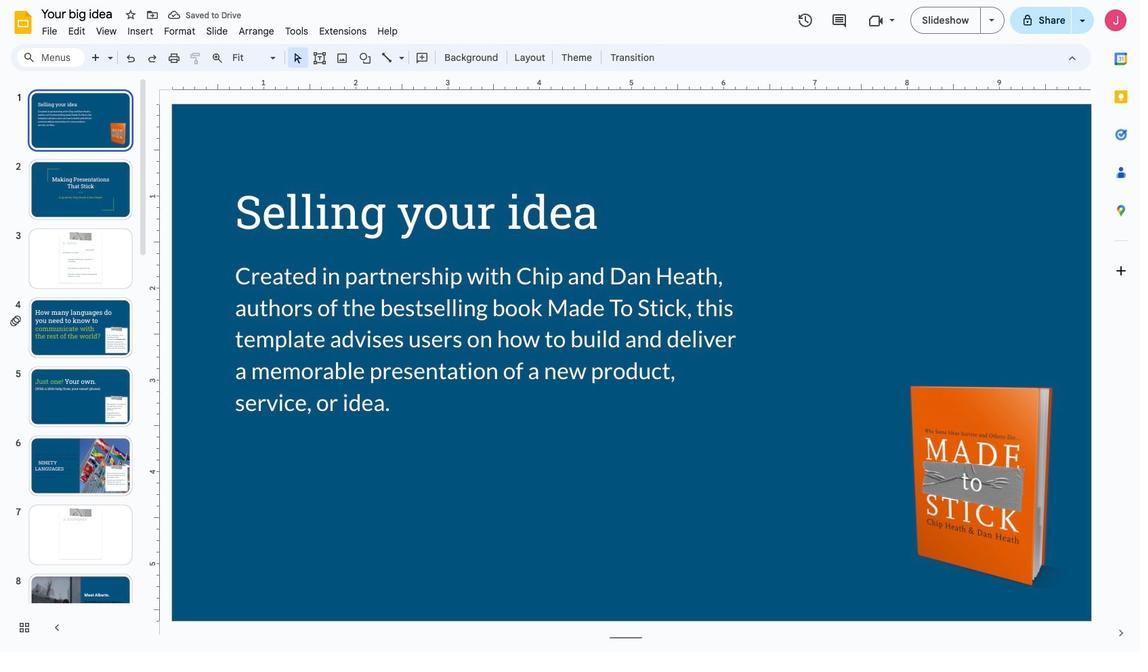 Task type: locate. For each thing, give the bounding box(es) containing it.
1 menu item from the left
[[37, 23, 63, 39]]

menu item down star icon at the left top of page
[[122, 23, 159, 39]]

menu item up new slide with layout "image"
[[91, 23, 122, 39]]

menu item up zoom field
[[233, 23, 280, 39]]

zoom image
[[211, 51, 224, 65]]

tab list inside menu bar banner
[[1102, 40, 1140, 614]]

menu item down rename text box
[[63, 23, 91, 39]]

menu item up menus "field"
[[37, 23, 63, 39]]

menu item up insert image
[[314, 23, 372, 39]]

application
[[0, 0, 1140, 652]]

presentation options image
[[989, 19, 994, 22]]

shape image
[[357, 48, 373, 67]]

menu item up select (esc) image
[[280, 23, 314, 39]]

menu item up zoom image
[[201, 23, 233, 39]]

move image
[[146, 8, 159, 22]]

7 menu item from the left
[[233, 23, 280, 39]]

tab list
[[1102, 40, 1140, 614]]

menu item up print (⌘p) icon
[[159, 23, 201, 39]]

9 menu item from the left
[[314, 23, 372, 39]]

navigation
[[0, 77, 149, 652]]

line image
[[381, 51, 394, 65]]

8 menu item from the left
[[280, 23, 314, 39]]

Star checkbox
[[121, 5, 140, 24]]

menu item
[[37, 23, 63, 39], [63, 23, 91, 39], [91, 23, 122, 39], [122, 23, 159, 39], [159, 23, 201, 39], [201, 23, 233, 39], [233, 23, 280, 39], [280, 23, 314, 39], [314, 23, 372, 39], [372, 23, 403, 39]]

6 menu item from the left
[[201, 23, 233, 39]]

hide the menus (ctrl+shift+f) image
[[1066, 51, 1079, 65]]

redo (⌘y) image
[[146, 51, 159, 65]]

print (⌘p) image
[[167, 51, 181, 65]]

select line image
[[396, 49, 404, 54]]

text box image
[[313, 51, 327, 65]]

insert image image
[[334, 48, 350, 67]]

5 menu item from the left
[[159, 23, 201, 39]]

paint format image
[[189, 51, 203, 65]]

2 menu item from the left
[[63, 23, 91, 39]]

menu bar
[[37, 18, 403, 40]]

star image
[[124, 8, 138, 22]]

menu item up the select line icon at the left top of page
[[372, 23, 403, 39]]



Task type: vqa. For each thing, say whether or not it's contained in the screenshot.
fourth menu item from the left
yes



Task type: describe. For each thing, give the bounding box(es) containing it.
slides home image
[[11, 10, 35, 35]]

new slide (ctrl+m) image
[[89, 51, 103, 65]]

Zoom text field
[[230, 48, 268, 67]]

Zoom field
[[228, 48, 282, 68]]

menu bar inside menu bar banner
[[37, 18, 403, 40]]

last edit was seconds ago image
[[798, 12, 814, 28]]

select (esc) image
[[291, 51, 305, 65]]

4 menu item from the left
[[122, 23, 159, 39]]

10 menu item from the left
[[372, 23, 403, 39]]

show all comments image
[[831, 13, 847, 29]]

add comment (⌘+option+m) image
[[415, 51, 429, 65]]

undo (⌘z) image
[[124, 51, 138, 65]]

new slide with layout image
[[104, 49, 113, 54]]

Menus field
[[17, 48, 85, 67]]

Rename text field
[[37, 5, 120, 22]]

main toolbar
[[84, 47, 661, 68]]

share. private to only me. image
[[1021, 14, 1033, 26]]

menu bar banner
[[0, 0, 1140, 652]]

3 menu item from the left
[[91, 23, 122, 39]]

quick sharing actions image
[[1080, 20, 1085, 41]]



